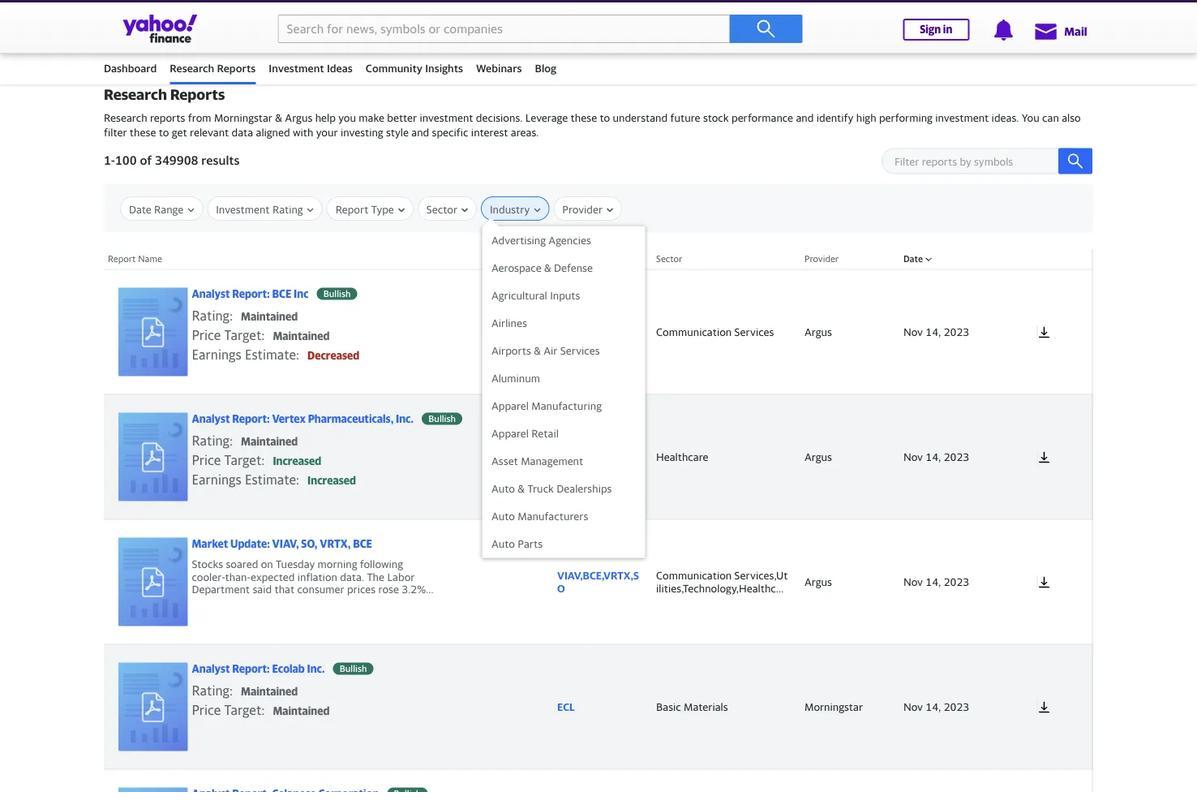 Task type: locate. For each thing, give the bounding box(es) containing it.
communication inside communication services,ut ilities,technology,healthcar e
[[657, 569, 732, 582]]

: inside rating : maintained price target: maintained
[[230, 683, 233, 698]]

0 vertical spatial communication
[[657, 325, 732, 338]]

research reports
[[170, 62, 256, 74], [104, 86, 225, 103]]

14, for rating : maintained price target: maintained
[[926, 700, 942, 713]]

so,
[[301, 537, 318, 550]]

estimate: for rating : maintained price target: maintained earnings estimate: decreased
[[245, 347, 300, 362]]

0 vertical spatial research reports
[[170, 62, 256, 74]]

apparel down aluminum
[[492, 399, 529, 412]]

0 horizontal spatial finance
[[104, 28, 142, 41]]

auto down asset
[[492, 482, 515, 495]]

news link
[[427, 18, 454, 49]]

apparel up asset
[[492, 427, 529, 439]]

maintained down the analyst report: ecolab inc.
[[241, 685, 298, 698]]

s&p 500
[[104, 13, 145, 26]]

earnings inside rating : maintained price target: increased earnings estimate: increased
[[192, 472, 242, 487]]

1 vertical spatial report:
[[232, 413, 270, 425]]

price for rating : maintained price target: maintained earnings estimate: decreased
[[192, 327, 221, 343]]

0 vertical spatial symbols element
[[549, 269, 648, 394]]

maintained up decreased at the top left
[[273, 330, 330, 342]]

1 auto from the top
[[492, 482, 515, 495]]

0 vertical spatial estimate:
[[245, 347, 300, 362]]

3 provider element from the top
[[797, 519, 896, 644]]

community insights
[[366, 62, 463, 74]]

research reports down the watchlists
[[170, 62, 256, 74]]

rating for rating : maintained price target: maintained
[[192, 683, 230, 698]]

1 vertical spatial rating
[[192, 433, 230, 448]]

1 vertical spatial :
[[230, 433, 233, 448]]

2 nov 14, 2023 from the top
[[904, 450, 970, 463]]

2 yahoo from the left
[[746, 28, 777, 41]]

advertising agencies
[[492, 234, 592, 246]]

estimate: inside rating : maintained price target: increased earnings estimate: increased
[[245, 472, 300, 487]]

1 report: from the top
[[232, 288, 270, 300]]

finance for yahoo finance invest
[[779, 28, 818, 41]]

1 apparel from the top
[[492, 399, 529, 412]]

1 yahoo from the left
[[537, 28, 568, 41]]

sign in
[[920, 23, 953, 36]]

analyst right analyst report: bce inc image
[[192, 288, 230, 300]]

target: inside rating : maintained price target: increased earnings estimate: increased
[[224, 452, 265, 468]]

0 vertical spatial and
[[797, 112, 814, 124]]

& inside button
[[518, 482, 525, 495]]

reports down the watchlists
[[217, 62, 256, 74]]

1 vertical spatial communication
[[657, 569, 732, 582]]

rating inside rating : maintained price target: maintained
[[192, 683, 230, 698]]

analyst for rating : maintained price target: maintained earnings estimate: decreased
[[192, 288, 230, 300]]

symbols
[[558, 254, 591, 264]]

2 14, from the top
[[926, 450, 942, 463]]

sign
[[920, 23, 941, 36]]

0 horizontal spatial yahoo
[[537, 28, 568, 41]]

rating inside rating : maintained price target: maintained earnings estimate: decreased
[[192, 308, 230, 323]]

2 vertical spatial rating
[[192, 683, 230, 698]]

0 horizontal spatial investment
[[216, 203, 270, 215]]

& up aligned
[[275, 112, 282, 124]]

navigation containing finance home
[[0, 14, 1198, 84]]

argus for healthcare
[[805, 450, 833, 463]]

reports
[[217, 62, 256, 74], [170, 86, 225, 103]]

nov for rating : maintained price target: maintained earnings estimate: decreased
[[904, 325, 924, 338]]

1 vertical spatial apparel
[[492, 427, 529, 439]]

1 rating from the top
[[192, 308, 230, 323]]

parts
[[518, 537, 543, 550]]

0 horizontal spatial services
[[561, 344, 600, 357]]

communication for communication services
[[657, 325, 732, 338]]

performance
[[732, 112, 794, 124]]

& left defense
[[545, 261, 552, 274]]

results
[[201, 153, 240, 167]]

: down analyst report: bce inc
[[230, 308, 233, 323]]

auto left parts
[[492, 537, 515, 550]]

5 provider element from the top
[[797, 769, 896, 792]]

3 finance from the left
[[779, 28, 818, 41]]

estimate: down vertex
[[245, 472, 300, 487]]

1 vertical spatial increased
[[308, 474, 356, 487]]

4 nov 14, 2023 from the top
[[904, 700, 970, 713]]

services
[[735, 325, 775, 338], [561, 344, 600, 357]]

analyst right analyst report: vertex pharmaceuticals, inc. image
[[192, 413, 230, 425]]

target: down the analyst report: ecolab inc.
[[224, 702, 265, 718]]

to down reports
[[159, 126, 169, 139]]

yahoo finance invest link
[[746, 18, 851, 49]]

1 vertical spatial symbols element
[[549, 769, 648, 792]]

advertising
[[492, 234, 546, 246]]

bce
[[272, 288, 292, 300], [353, 537, 373, 550]]

materials
[[684, 700, 728, 713]]

investment left ideas.
[[936, 112, 989, 124]]

nov 14, 2023 for rating : maintained price target: maintained earnings estimate: decreased
[[904, 325, 970, 338]]

0 vertical spatial analyst
[[192, 288, 230, 300]]

price inside rating : maintained price target: maintained earnings estimate: decreased
[[192, 327, 221, 343]]

2 target: from the top
[[224, 452, 265, 468]]

viav,
[[272, 537, 299, 550]]

0 vertical spatial apparel
[[492, 399, 529, 412]]

1 horizontal spatial yahoo
[[746, 28, 777, 41]]

2 vertical spatial target:
[[224, 702, 265, 718]]

report: for rating : maintained price target: maintained
[[232, 662, 270, 675]]

leverage
[[526, 112, 568, 124]]

1 horizontal spatial date
[[904, 254, 924, 264]]

2000
[[618, 13, 644, 26]]

1 horizontal spatial bce
[[353, 537, 373, 550]]

2 earnings from the top
[[192, 472, 242, 487]]

symbols element
[[549, 269, 648, 394], [549, 769, 648, 792]]

1 vertical spatial these
[[130, 126, 156, 139]]

analyst report: bce inc image
[[118, 288, 188, 376]]

report type button
[[336, 197, 405, 222]]

2 communication from the top
[[657, 569, 732, 582]]

2 vertical spatial report:
[[232, 662, 270, 675]]

1 vertical spatial bullish
[[429, 413, 456, 424]]

: inside rating : maintained price target: increased earnings estimate: increased
[[230, 433, 233, 448]]

2 rating from the top
[[192, 433, 230, 448]]

yahoo up 'blog' link
[[537, 28, 568, 41]]

communication up ilities,technology,healthcar at the right of the page
[[657, 569, 732, 582]]

rating inside rating : maintained price target: increased earnings estimate: increased
[[192, 433, 230, 448]]

3 target: from the top
[[224, 702, 265, 718]]

1 vertical spatial reports
[[170, 86, 225, 103]]

1 finance from the left
[[104, 28, 142, 41]]

communication down sector
[[657, 325, 732, 338]]

& inside "button"
[[534, 344, 541, 357]]

auto & truck dealerships
[[492, 482, 612, 495]]

0 vertical spatial services
[[735, 325, 775, 338]]

investment inside the investment rating button
[[216, 203, 270, 215]]

market update: viav, so, vrtx, bce image
[[118, 537, 188, 626]]

2 vertical spatial research
[[104, 112, 147, 124]]

0 vertical spatial rating
[[192, 308, 230, 323]]

0 horizontal spatial inc.
[[307, 662, 325, 675]]

2 provider element from the top
[[797, 394, 896, 519]]

target: down "analyst report: vertex pharmaceuticals, inc."
[[224, 452, 265, 468]]

2 vertical spatial bullish
[[340, 663, 367, 674]]

better
[[387, 112, 417, 124]]

: for rating : maintained price target: maintained earnings estimate: decreased
[[230, 308, 233, 323]]

viav,bce,vrtx,s o
[[558, 569, 639, 594]]

services,ut
[[735, 569, 788, 582]]

bullish for rating : maintained price target: maintained earnings estimate: decreased
[[324, 288, 351, 299]]

1 symbols element from the top
[[549, 269, 648, 394]]

s&p
[[104, 13, 123, 26]]

finance for yahoo finance plus
[[570, 28, 609, 41]]

blog
[[535, 62, 557, 74]]

: down the analyst report: ecolab inc.
[[230, 683, 233, 698]]

0 vertical spatial inc.
[[396, 413, 414, 425]]

finance down oil at the top
[[779, 28, 818, 41]]

0 vertical spatial :
[[230, 308, 233, 323]]

1 nov from the top
[[904, 325, 924, 338]]

Search for news, symbols or companies text field
[[278, 15, 730, 43]]

these right leverage
[[571, 112, 597, 124]]

0 vertical spatial morningstar
[[214, 112, 273, 124]]

watchlists link
[[199, 18, 251, 49]]

price inside rating : maintained price target: increased earnings estimate: increased
[[192, 452, 221, 468]]

2023 for rating : maintained price target: increased earnings estimate: increased
[[944, 450, 970, 463]]

date inside button
[[129, 203, 152, 215]]

nov for rating : maintained price target: maintained
[[904, 700, 924, 713]]

1 estimate: from the top
[[245, 347, 300, 362]]

rating
[[273, 203, 303, 215]]

finance down russell
[[570, 28, 609, 41]]

inc.
[[396, 413, 414, 425], [307, 662, 325, 675]]

1 vertical spatial earnings
[[192, 472, 242, 487]]

1 horizontal spatial morningstar
[[805, 700, 863, 713]]

basic materials
[[657, 700, 728, 713]]

russell
[[582, 13, 615, 26]]

report: up rating : maintained price target: maintained earnings estimate: decreased at left top
[[232, 288, 270, 300]]

research inside research reports from morningstar & argus help you make better investment decisions. leverage these to understand future stock performance and identify high performing investment ideas. you can also filter these to get relevant data aligned with your investing style and specific interest areas.
[[104, 112, 147, 124]]

4 nov from the top
[[904, 700, 924, 713]]

apparel for apparel manufacturing
[[492, 399, 529, 412]]

1 vertical spatial research reports
[[104, 86, 225, 103]]

auto up auto parts
[[492, 510, 515, 522]]

price for rating : maintained price target: maintained
[[192, 702, 221, 718]]

0 vertical spatial bce
[[272, 288, 292, 300]]

aluminum button
[[483, 364, 645, 392]]

2 symbols element from the top
[[549, 769, 648, 792]]

14, for rating : maintained price target: increased earnings estimate: increased
[[926, 450, 942, 463]]

1 vertical spatial services
[[561, 344, 600, 357]]

auto for auto parts
[[492, 537, 515, 550]]

previous image
[[1053, 23, 1078, 47]]

my portfolio link
[[275, 18, 337, 49]]

1 nov 14, 2023 from the top
[[904, 325, 970, 338]]

2 report: from the top
[[232, 413, 270, 425]]

rating for rating : maintained price target: increased earnings estimate: increased
[[192, 433, 230, 448]]

rating down analyst report: bce inc
[[192, 308, 230, 323]]

provider element for rating : maintained price target: increased earnings estimate: increased
[[797, 394, 896, 519]]

auto manufacturers
[[492, 510, 589, 522]]

bce left the inc
[[272, 288, 292, 300]]

2023 for rating : maintained price target: maintained
[[944, 700, 970, 713]]

research down the watchlists
[[170, 62, 214, 74]]

3 rating from the top
[[192, 683, 230, 698]]

date range button
[[129, 197, 194, 222]]

3 analyst from the top
[[192, 662, 230, 675]]

2 : from the top
[[230, 433, 233, 448]]

4 provider element from the top
[[797, 644, 896, 769]]

target: inside rating : maintained price target: maintained
[[224, 702, 265, 718]]

0 vertical spatial earnings
[[192, 347, 242, 362]]

gold link
[[900, 13, 923, 26]]

you
[[339, 112, 356, 124]]

0 vertical spatial to
[[600, 112, 610, 124]]

navigation
[[0, 14, 1198, 84]]

1 vertical spatial price
[[192, 452, 221, 468]]

2 finance from the left
[[570, 28, 609, 41]]

nov 14, 2023 for rating : maintained price target: increased earnings estimate: increased
[[904, 450, 970, 463]]

airports & air services
[[492, 344, 600, 357]]

2 vertical spatial price
[[192, 702, 221, 718]]

1 vertical spatial auto
[[492, 510, 515, 522]]

earnings up market
[[192, 472, 242, 487]]

maintained
[[241, 310, 298, 323], [273, 330, 330, 342], [241, 435, 298, 448], [241, 685, 298, 698], [273, 705, 330, 717]]

1 vertical spatial to
[[159, 126, 169, 139]]

2 horizontal spatial finance
[[779, 28, 818, 41]]

performing
[[880, 112, 933, 124]]

price right analyst report: ecolab inc. image
[[192, 702, 221, 718]]

analyst report: vertex pharmaceuticals, inc.
[[192, 413, 414, 425]]

2 price from the top
[[192, 452, 221, 468]]

apparel for apparel retail
[[492, 427, 529, 439]]

rating down the analyst report: ecolab inc.
[[192, 683, 230, 698]]

provider element for rating : maintained price target: maintained
[[797, 644, 896, 769]]

maintained down ecolab
[[273, 705, 330, 717]]

1 2023 from the top
[[944, 325, 970, 338]]

screeners
[[672, 28, 722, 41]]

1 horizontal spatial these
[[571, 112, 597, 124]]

price inside rating : maintained price target: maintained
[[192, 702, 221, 718]]

1 vertical spatial date
[[904, 254, 924, 264]]

analyst
[[192, 288, 230, 300], [192, 413, 230, 425], [192, 662, 230, 675]]

price right analyst report: vertex pharmaceuticals, inc. image
[[192, 452, 221, 468]]

0 vertical spatial increased
[[273, 455, 322, 467]]

yahoo down crude oil 'link'
[[746, 28, 777, 41]]

maintained down analyst report: bce inc
[[241, 310, 298, 323]]

target: for rating : maintained price target: increased earnings estimate: increased
[[224, 452, 265, 468]]

2 auto from the top
[[492, 510, 515, 522]]

airports & air services button
[[483, 337, 645, 364]]

maintained down vertex
[[241, 435, 298, 448]]

2 vertical spatial analyst
[[192, 662, 230, 675]]

1 provider element from the top
[[797, 269, 896, 394]]

2 vertical spatial :
[[230, 683, 233, 698]]

research reports up reports
[[104, 86, 225, 103]]

2 vertical spatial auto
[[492, 537, 515, 550]]

& left truck
[[518, 482, 525, 495]]

0 horizontal spatial morningstar
[[214, 112, 273, 124]]

nov for rating : maintained price target: increased earnings estimate: increased
[[904, 450, 924, 463]]

2 analyst from the top
[[192, 413, 230, 425]]

finance down the s&p 500
[[104, 28, 142, 41]]

inc
[[294, 288, 309, 300]]

estimate: inside rating : maintained price target: maintained earnings estimate: decreased
[[245, 347, 300, 362]]

0 vertical spatial auto
[[492, 482, 515, 495]]

truck
[[528, 482, 554, 495]]

auto for auto & truck dealerships
[[492, 482, 515, 495]]

increased up vrtx,
[[308, 474, 356, 487]]

crude oil
[[741, 13, 786, 26]]

: for rating : maintained price target: maintained
[[230, 683, 233, 698]]

0 vertical spatial research
[[170, 62, 214, 74]]

1 : from the top
[[230, 308, 233, 323]]

investment up specific at the left top of the page
[[420, 112, 474, 124]]

reports up from
[[170, 86, 225, 103]]

3 auto from the top
[[492, 537, 515, 550]]

market update: viav, so, vrtx, bce button
[[108, 528, 473, 636]]

report: left vertex
[[232, 413, 270, 425]]

also
[[1062, 112, 1082, 124]]

research up filter
[[104, 112, 147, 124]]

crude
[[741, 13, 770, 26]]

2 2023 from the top
[[944, 450, 970, 463]]

nasdaq
[[422, 13, 459, 26]]

bce inside button
[[353, 537, 373, 550]]

argus for communication services,ut ilities,technology,healthcar e
[[805, 575, 833, 588]]

range
[[154, 203, 184, 215]]

earnings inside rating : maintained price target: maintained earnings estimate: decreased
[[192, 347, 242, 362]]

0 horizontal spatial and
[[412, 126, 429, 139]]

0 vertical spatial date
[[129, 203, 152, 215]]

1 price from the top
[[192, 327, 221, 343]]

0 horizontal spatial date
[[129, 203, 152, 215]]

future
[[671, 112, 701, 124]]

& left air
[[534, 344, 541, 357]]

inc. right ecolab
[[307, 662, 325, 675]]

earnings right analyst report: bce inc image
[[192, 347, 242, 362]]

1 vertical spatial bce
[[353, 537, 373, 550]]

0 vertical spatial these
[[571, 112, 597, 124]]

to left understand
[[600, 112, 610, 124]]

0 vertical spatial bullish
[[324, 288, 351, 299]]

1 analyst from the top
[[192, 288, 230, 300]]

&
[[275, 112, 282, 124], [545, 261, 552, 274], [534, 344, 541, 357], [518, 482, 525, 495]]

& inside research reports from morningstar & argus help you make better investment decisions. leverage these to understand future stock performance and identify high performing investment ideas. you can also filter these to get relevant data aligned with your investing style and specific interest areas.
[[275, 112, 282, 124]]

1 14, from the top
[[926, 325, 942, 338]]

analyst report: vertex pharmaceuticals, inc. image
[[118, 413, 188, 501]]

and
[[797, 112, 814, 124], [412, 126, 429, 139]]

finance home link
[[104, 18, 174, 49]]

price right analyst report: bce inc image
[[192, 327, 221, 343]]

0 vertical spatial price
[[192, 327, 221, 343]]

finance inside "link"
[[104, 28, 142, 41]]

increased down "analyst report: vertex pharmaceuticals, inc."
[[273, 455, 322, 467]]

nov 14, 2023 for rating : maintained price target: maintained
[[904, 700, 970, 713]]

sector
[[657, 254, 683, 264]]

increased
[[273, 455, 322, 467], [308, 474, 356, 487]]

4 14, from the top
[[926, 700, 942, 713]]

0 vertical spatial reports
[[217, 62, 256, 74]]

1 vertical spatial research
[[104, 86, 167, 103]]

2 estimate: from the top
[[245, 472, 300, 487]]

investment
[[420, 112, 474, 124], [936, 112, 989, 124], [216, 203, 270, 215]]

1 vertical spatial target:
[[224, 452, 265, 468]]

1 target: from the top
[[224, 327, 265, 343]]

management
[[521, 454, 584, 467]]

analyst up rating : maintained price target: maintained
[[192, 662, 230, 675]]

1 earnings from the top
[[192, 347, 242, 362]]

rating right analyst report: vertex pharmaceuticals, inc. image
[[192, 433, 230, 448]]

provider element containing morningstar
[[797, 644, 896, 769]]

bce right vrtx,
[[353, 537, 373, 550]]

1 horizontal spatial finance
[[570, 28, 609, 41]]

:
[[230, 308, 233, 323], [230, 433, 233, 448], [230, 683, 233, 698]]

1 vertical spatial estimate:
[[245, 472, 300, 487]]

3 report: from the top
[[232, 662, 270, 675]]

estimate: left decreased at the top left
[[245, 347, 300, 362]]

watchlists
[[199, 28, 251, 41]]

provider element
[[797, 269, 896, 394], [797, 394, 896, 519], [797, 519, 896, 644], [797, 644, 896, 769], [797, 769, 896, 792]]

0 vertical spatial target:
[[224, 327, 265, 343]]

2 horizontal spatial investment
[[936, 112, 989, 124]]

1 vertical spatial analyst
[[192, 413, 230, 425]]

market
[[192, 537, 228, 550]]

these right filter
[[130, 126, 156, 139]]

4 2023 from the top
[[944, 700, 970, 713]]

provider button
[[563, 197, 614, 222]]

symbols element for first provider element from the bottom of the page
[[549, 769, 648, 792]]

earnings for rating : maintained price target: maintained earnings estimate: decreased
[[192, 347, 242, 362]]

1 horizontal spatial inc.
[[396, 413, 414, 425]]

communication for communication services,ut ilities,technology,healthcar e
[[657, 569, 732, 582]]

auto & truck dealerships button
[[483, 475, 645, 502]]

: inside rating : maintained price target: maintained earnings estimate: decreased
[[230, 308, 233, 323]]

0 vertical spatial report:
[[232, 288, 270, 300]]

o
[[558, 582, 565, 594]]

and left identify
[[797, 112, 814, 124]]

my portfolio
[[275, 28, 337, 41]]

research reports from morningstar & argus help you make better investment decisions. leverage these to understand future stock performance and identify high performing investment ideas. you can also filter these to get relevant data aligned with your investing style and specific interest areas.
[[104, 112, 1082, 139]]

2 nov from the top
[[904, 450, 924, 463]]

& inside button
[[545, 261, 552, 274]]

target: inside rating : maintained price target: maintained earnings estimate: decreased
[[224, 327, 265, 343]]

maintained inside rating : maintained price target: increased earnings estimate: increased
[[241, 435, 298, 448]]

: down "analyst report: vertex pharmaceuticals, inc."
[[230, 433, 233, 448]]

auto for auto manufacturers
[[492, 510, 515, 522]]

1 communication from the top
[[657, 325, 732, 338]]

2 apparel from the top
[[492, 427, 529, 439]]

plus
[[611, 28, 632, 41]]

investment left rating
[[216, 203, 270, 215]]

date range
[[129, 203, 184, 215]]

0 horizontal spatial these
[[130, 126, 156, 139]]

report: up rating : maintained price target: maintained
[[232, 662, 270, 675]]

3 : from the top
[[230, 683, 233, 698]]

research down dashboard link
[[104, 86, 167, 103]]

3 price from the top
[[192, 702, 221, 718]]

and right the style at the top left
[[412, 126, 429, 139]]

bullish for rating : maintained price target: maintained
[[340, 663, 367, 674]]

russell 2000 link
[[582, 13, 644, 26]]

1 vertical spatial morningstar
[[805, 700, 863, 713]]

3 nov from the top
[[904, 575, 924, 588]]

target: down analyst report: bce inc
[[224, 327, 265, 343]]

try the new yahoo finance image
[[903, 22, 1087, 45]]

inc. right pharmaceuticals,
[[396, 413, 414, 425]]



Task type: describe. For each thing, give the bounding box(es) containing it.
interest
[[471, 126, 508, 139]]

rating for rating : maintained price target: maintained earnings estimate: decreased
[[192, 308, 230, 323]]

investment rating
[[216, 203, 303, 215]]

asset management button
[[483, 447, 645, 475]]

next image
[[1073, 23, 1097, 47]]

1 horizontal spatial to
[[600, 112, 610, 124]]

: for rating : maintained price target: increased earnings estimate: increased
[[230, 433, 233, 448]]

agricultural
[[492, 289, 548, 302]]

investment ideas link
[[269, 54, 353, 82]]

vrtx
[[558, 450, 585, 463]]

industry button
[[490, 197, 541, 222]]

my
[[275, 28, 290, 41]]

report: for rating : maintained price target: maintained earnings estimate: decreased
[[232, 288, 270, 300]]

communication services,ut ilities,technology,healthcar e
[[657, 569, 788, 607]]

notifications image
[[994, 19, 1015, 41]]

analyst report: celanese corporation image
[[118, 787, 188, 792]]

market update: viav, so, vrtx, bce
[[192, 537, 373, 550]]

reports
[[150, 112, 185, 124]]

analyst for rating : maintained price target: increased earnings estimate: increased
[[192, 413, 230, 425]]

morningstar inside research reports from morningstar & argus help you make better investment decisions. leverage these to understand future stock performance and identify high performing investment ideas. you can also filter these to get relevant data aligned with your investing style and specific interest areas.
[[214, 112, 273, 124]]

price for rating : maintained price target: increased earnings estimate: increased
[[192, 452, 221, 468]]

report
[[336, 203, 369, 215]]

target: for rating : maintained price target: maintained earnings estimate: decreased
[[224, 327, 265, 343]]

& for auto
[[518, 482, 525, 495]]

1 vertical spatial inc.
[[307, 662, 325, 675]]

communication services
[[657, 325, 775, 338]]

vertex
[[272, 413, 306, 425]]

0 horizontal spatial to
[[159, 126, 169, 139]]

decisions.
[[476, 112, 523, 124]]

argus inside research reports from morningstar & argus help you make better investment decisions. leverage these to understand future stock performance and identify high performing investment ideas. you can also filter these to get relevant data aligned with your investing style and specific interest areas.
[[285, 112, 313, 124]]

morningstar inside provider element
[[805, 700, 863, 713]]

provider element for rating : maintained price target: maintained earnings estimate: decreased
[[797, 269, 896, 394]]

apparel manufacturing
[[492, 399, 602, 412]]

in
[[944, 23, 953, 36]]

vrtx,
[[320, 537, 351, 550]]

update:
[[230, 537, 270, 550]]

agricultural inputs button
[[483, 282, 645, 309]]

target: for rating : maintained price target: maintained
[[224, 702, 265, 718]]

sector button
[[427, 197, 468, 222]]

earnings for rating : maintained price target: increased earnings estimate: increased
[[192, 472, 242, 487]]

yahoo for yahoo finance plus
[[537, 28, 568, 41]]

webinars
[[476, 62, 522, 74]]

services inside "button"
[[561, 344, 600, 357]]

community insights link
[[366, 54, 463, 82]]

defense
[[554, 261, 593, 274]]

provider
[[805, 254, 839, 264]]

30
[[287, 13, 300, 26]]

14, for rating : maintained price target: maintained earnings estimate: decreased
[[926, 325, 942, 338]]

news
[[427, 28, 454, 41]]

retail
[[532, 427, 559, 439]]

reports inside navigation
[[217, 62, 256, 74]]

healthcare
[[657, 450, 709, 463]]

airlines
[[492, 317, 527, 329]]

0 horizontal spatial bce
[[272, 288, 292, 300]]

argus for communication services
[[805, 325, 833, 338]]

1 vertical spatial and
[[412, 126, 429, 139]]

of
[[140, 153, 152, 167]]

vrtx link
[[558, 450, 640, 463]]

screeners link
[[672, 18, 722, 49]]

analyst report: ecolab inc. image
[[118, 662, 188, 751]]

symbols element for provider element corresponding to rating : maintained price target: maintained earnings estimate: decreased
[[549, 269, 648, 394]]

search image
[[757, 19, 776, 39]]

maintained for rating : maintained price target: maintained earnings estimate: decreased
[[241, 310, 298, 323]]

3 14, from the top
[[926, 575, 942, 588]]

airports
[[492, 344, 531, 357]]

maintained for rating : maintained price target: increased earnings estimate: increased
[[241, 435, 298, 448]]

search image
[[1068, 153, 1084, 169]]

specific
[[432, 126, 469, 139]]

100
[[115, 153, 137, 167]]

high
[[857, 112, 877, 124]]

rating : maintained price target: maintained
[[192, 683, 330, 718]]

yahoo for yahoo finance invest
[[746, 28, 777, 41]]

community
[[366, 62, 423, 74]]

ecolab
[[272, 662, 305, 675]]

1 horizontal spatial services
[[735, 325, 775, 338]]

blog link
[[535, 54, 564, 82]]

asset
[[492, 454, 518, 467]]

& for airports
[[534, 344, 541, 357]]

investment ideas
[[269, 62, 353, 74]]

ecl link
[[558, 700, 640, 713]]

markets
[[362, 28, 403, 41]]

dashboard link
[[104, 54, 157, 82]]

provider
[[563, 203, 603, 215]]

investing
[[341, 126, 384, 139]]

& for aerospace
[[545, 261, 552, 274]]

research inside navigation
[[170, 62, 214, 74]]

research reports link
[[170, 54, 256, 82]]

apparel manufacturing button
[[483, 392, 645, 420]]

3 2023 from the top
[[944, 575, 970, 588]]

yahoo finance plus
[[537, 28, 632, 41]]

estimate: for rating : maintained price target: increased earnings estimate: increased
[[245, 472, 300, 487]]

Filter reports by symbols text field
[[882, 148, 1085, 174]]

agencies
[[549, 234, 592, 246]]

date for date
[[904, 254, 924, 264]]

inputs
[[550, 289, 581, 302]]

analyst report: ecolab inc.
[[192, 662, 325, 675]]

ilities,technology,healthcar
[[657, 582, 786, 594]]

dashboard
[[104, 62, 157, 74]]

your
[[316, 126, 338, 139]]

get
[[172, 126, 187, 139]]

gold
[[900, 13, 923, 26]]

3 nov 14, 2023 from the top
[[904, 575, 970, 588]]

349908
[[155, 153, 198, 167]]

crude oil link
[[741, 13, 786, 26]]

dow 30
[[263, 13, 300, 26]]

premium yahoo finance logo image
[[636, 29, 648, 41]]

mail
[[1065, 25, 1088, 38]]

viav,bce,vrtx,s o link
[[558, 569, 640, 594]]

report type
[[336, 203, 394, 215]]

russell 2000
[[582, 13, 644, 26]]

1 horizontal spatial and
[[797, 112, 814, 124]]

2023 for rating : maintained price target: maintained earnings estimate: decreased
[[944, 325, 970, 338]]

videos
[[479, 28, 513, 41]]

dealerships
[[557, 482, 612, 495]]

maintained for rating : maintained price target: maintained
[[241, 685, 298, 698]]

ideas.
[[992, 112, 1020, 124]]

bullish for rating : maintained price target: increased earnings estimate: increased
[[429, 413, 456, 424]]

decreased
[[308, 349, 360, 362]]

with
[[293, 126, 314, 139]]

apparel retail
[[492, 427, 559, 439]]

analyst report: bce inc
[[192, 288, 309, 300]]

analyst for rating : maintained price target: maintained
[[192, 662, 230, 675]]

1 horizontal spatial investment
[[420, 112, 474, 124]]

report: for rating : maintained price target: increased earnings estimate: increased
[[232, 413, 270, 425]]

date element
[[896, 769, 995, 792]]

agricultural inputs
[[492, 289, 581, 302]]

date for date range
[[129, 203, 152, 215]]

s&p 500 link
[[104, 13, 145, 26]]

yahoo finance invest
[[746, 28, 851, 41]]

oil
[[772, 13, 786, 26]]

aligned
[[256, 126, 290, 139]]

airlines button
[[483, 309, 645, 337]]

you
[[1022, 112, 1040, 124]]

air
[[544, 344, 558, 357]]

sector element
[[648, 769, 797, 792]]



Task type: vqa. For each thing, say whether or not it's contained in the screenshot.
topmost Search icon
no



